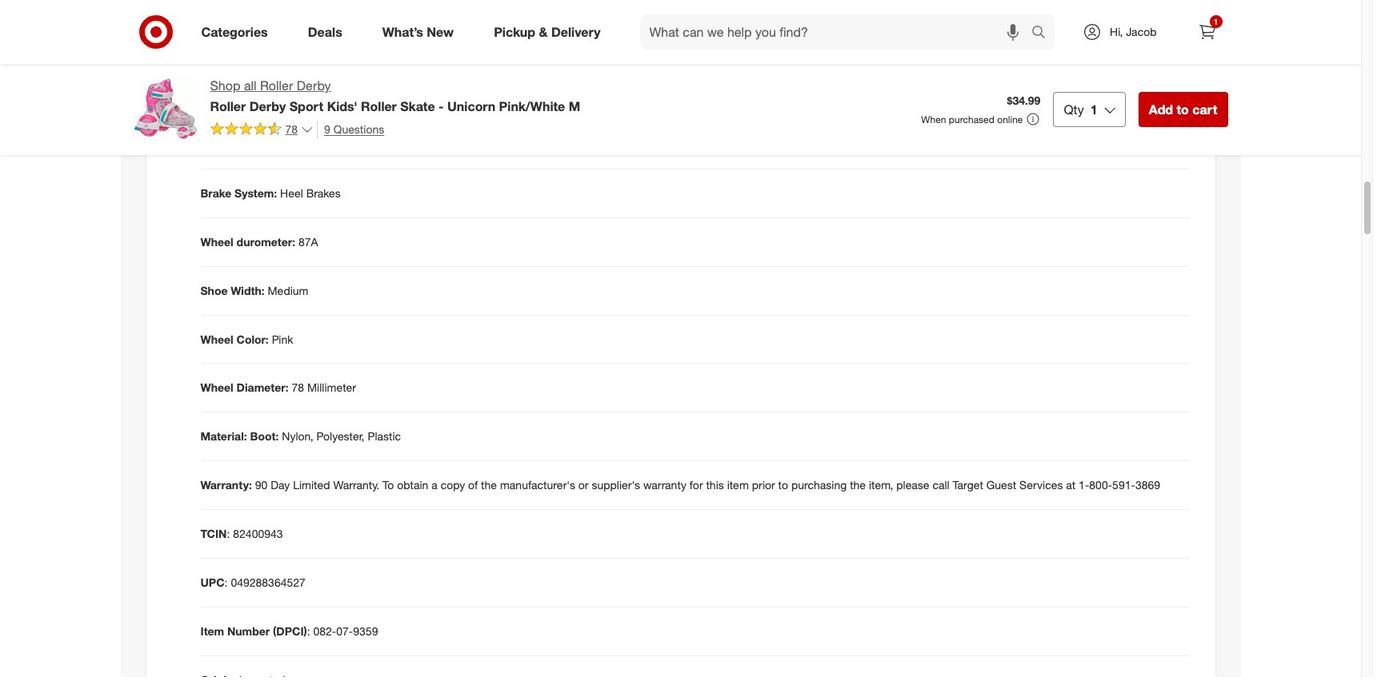 Task type: describe. For each thing, give the bounding box(es) containing it.
categories link
[[188, 14, 288, 50]]

shop all roller derby roller derby sport kids' roller skate - unicorn pink/white m
[[210, 78, 580, 114]]

wheel durometer: 87a
[[200, 235, 318, 249]]

online
[[997, 114, 1023, 126]]

sport
[[289, 98, 323, 114]]

questions
[[334, 122, 384, 136]]

(dpci)
[[273, 625, 307, 639]]

wheel for wheel durometer: 87a
[[200, 235, 233, 249]]

when
[[921, 114, 946, 126]]

color:
[[237, 333, 269, 346]]

What can we help you find? suggestions appear below search field
[[640, 14, 1036, 50]]

1 vertical spatial 78
[[292, 381, 304, 395]]

item
[[200, 625, 224, 639]]

purchased
[[949, 114, 995, 126]]

07-
[[336, 625, 353, 639]]

system:
[[235, 186, 277, 200]]

limited
[[293, 479, 330, 493]]

0 horizontal spatial roller
[[210, 98, 246, 114]]

upc
[[200, 577, 225, 590]]

1 link
[[1190, 14, 1225, 50]]

warranty
[[643, 479, 687, 493]]

jacob
[[1126, 25, 1157, 38]]

day
[[271, 479, 290, 493]]

call
[[933, 479, 950, 493]]

liner material:
[[200, 40, 277, 53]]

obtain
[[397, 479, 428, 493]]

copy
[[441, 479, 465, 493]]

services
[[1020, 479, 1063, 493]]

-
[[439, 98, 444, 114]]

categories
[[201, 24, 268, 40]]

add to cart button
[[1139, 92, 1228, 127]]

warranty: 90 day limited warranty. to obtain a copy of the manufacturer's or supplier's warranty for this item prior to purchasing the item, please call target guest services at 1-800-591-3869
[[200, 479, 1161, 493]]

prior
[[752, 479, 775, 493]]

unicorn
[[447, 98, 496, 114]]

0 vertical spatial number
[[200, 88, 243, 102]]

2 vertical spatial :
[[307, 625, 310, 639]]

number of wheels: 4
[[200, 88, 311, 102]]

this
[[706, 479, 724, 493]]

hi, jacob
[[1110, 25, 1157, 38]]

hi,
[[1110, 25, 1123, 38]]

upc : 049288364527
[[200, 577, 306, 590]]

at
[[1066, 479, 1076, 493]]

image of roller derby sport kids' roller skate - unicorn pink/white m image
[[133, 77, 197, 141]]

or
[[578, 479, 589, 493]]

all
[[244, 78, 257, 94]]

medium
[[268, 284, 309, 297]]

1 vertical spatial derby
[[249, 98, 286, 114]]

millimeter
[[307, 381, 356, 395]]

9
[[324, 122, 330, 136]]

when purchased online
[[921, 114, 1023, 126]]

wheel for wheel material: polyurethane
[[200, 137, 233, 151]]

2 horizontal spatial roller
[[361, 98, 397, 114]]

4
[[305, 88, 311, 102]]

82400943
[[233, 528, 283, 541]]

width:
[[231, 284, 265, 297]]

kids'
[[327, 98, 357, 114]]

wheel material: polyurethane
[[200, 137, 352, 151]]

$34.99
[[1007, 94, 1041, 107]]

deals
[[308, 24, 342, 40]]

2 the from the left
[[850, 479, 866, 493]]

9 questions
[[324, 122, 384, 136]]

: for upc
[[225, 577, 228, 590]]

supplier's
[[592, 479, 640, 493]]

liner
[[200, 40, 227, 53]]

1 horizontal spatial derby
[[297, 78, 331, 94]]

brake
[[200, 186, 231, 200]]

material: for wheel
[[237, 137, 283, 151]]

brake system: heel brakes
[[200, 186, 341, 200]]

cart
[[1193, 102, 1218, 118]]

tcin : 82400943
[[200, 528, 283, 541]]

boot:
[[250, 430, 279, 444]]

pickup & delivery
[[494, 24, 601, 40]]

polyurethane
[[286, 137, 352, 151]]

to inside button
[[1177, 102, 1189, 118]]

qty 1
[[1064, 102, 1098, 118]]

: for tcin
[[227, 528, 230, 541]]

delivery
[[551, 24, 601, 40]]

1 horizontal spatial roller
[[260, 78, 293, 94]]

&
[[539, 24, 548, 40]]

polyester,
[[316, 430, 365, 444]]

what's new link
[[369, 14, 474, 50]]

wheel diameter: 78 millimeter
[[200, 381, 356, 395]]



Task type: vqa. For each thing, say whether or not it's contained in the screenshot.
the right with
no



Task type: locate. For each thing, give the bounding box(es) containing it.
0 horizontal spatial the
[[481, 479, 497, 493]]

diameter:
[[237, 381, 289, 395]]

wheel for wheel color: pink
[[200, 333, 233, 346]]

0 vertical spatial material:
[[231, 40, 277, 53]]

wheel down brake
[[200, 235, 233, 249]]

guest
[[987, 479, 1017, 493]]

target
[[953, 479, 983, 493]]

wheel left color: on the left of page
[[200, 333, 233, 346]]

1 wheel from the top
[[200, 137, 233, 151]]

derby up the 78 link at the top of the page
[[249, 98, 286, 114]]

90
[[255, 479, 268, 493]]

durometer:
[[237, 235, 295, 249]]

1 horizontal spatial to
[[1177, 102, 1189, 118]]

0 vertical spatial :
[[227, 528, 230, 541]]

m
[[569, 98, 580, 114]]

the
[[481, 479, 497, 493], [850, 479, 866, 493]]

heel
[[280, 186, 303, 200]]

0 vertical spatial of
[[246, 88, 257, 102]]

1 vertical spatial to
[[778, 479, 788, 493]]

wheel left diameter:
[[200, 381, 233, 395]]

1
[[1214, 17, 1218, 26], [1091, 102, 1098, 118]]

082-
[[313, 625, 336, 639]]

1 vertical spatial 1
[[1091, 102, 1098, 118]]

for
[[690, 479, 703, 493]]

9 questions link
[[317, 121, 384, 139]]

3869
[[1136, 479, 1161, 493]]

material: for liner
[[231, 40, 277, 53]]

shop
[[210, 78, 240, 94]]

2 vertical spatial material:
[[200, 430, 247, 444]]

purchasing
[[791, 479, 847, 493]]

roller right all
[[260, 78, 293, 94]]

material: left the boot: on the left bottom
[[200, 430, 247, 444]]

1 vertical spatial of
[[468, 479, 478, 493]]

of right shop
[[246, 88, 257, 102]]

tcin
[[200, 528, 227, 541]]

87a
[[298, 235, 318, 249]]

1-
[[1079, 479, 1089, 493]]

: left "082-"
[[307, 625, 310, 639]]

0 vertical spatial derby
[[297, 78, 331, 94]]

0 vertical spatial 1
[[1214, 17, 1218, 26]]

what's new
[[382, 24, 454, 40]]

skate
[[400, 98, 435, 114]]

: left the "049288364527"
[[225, 577, 228, 590]]

1 the from the left
[[481, 479, 497, 493]]

material: down 'categories'
[[231, 40, 277, 53]]

add to cart
[[1149, 102, 1218, 118]]

0 horizontal spatial of
[[246, 88, 257, 102]]

shoe width: medium
[[200, 284, 309, 297]]

roller up the questions
[[361, 98, 397, 114]]

pink/white
[[499, 98, 565, 114]]

3 wheel from the top
[[200, 333, 233, 346]]

derby
[[297, 78, 331, 94], [249, 98, 286, 114]]

what's
[[382, 24, 423, 40]]

2 wheel from the top
[[200, 235, 233, 249]]

0 horizontal spatial derby
[[249, 98, 286, 114]]

1 vertical spatial number
[[227, 625, 270, 639]]

78
[[285, 123, 298, 136], [292, 381, 304, 395]]

800-
[[1089, 479, 1113, 493]]

material: boot: nylon, polyester, plastic
[[200, 430, 401, 444]]

1 right qty
[[1091, 102, 1098, 118]]

wheel up brake
[[200, 137, 233, 151]]

1 horizontal spatial of
[[468, 479, 478, 493]]

wheel for wheel diameter: 78 millimeter
[[200, 381, 233, 395]]

add
[[1149, 102, 1173, 118]]

derby up sport
[[297, 78, 331, 94]]

:
[[227, 528, 230, 541], [225, 577, 228, 590], [307, 625, 310, 639]]

0 vertical spatial to
[[1177, 102, 1189, 118]]

search
[[1024, 25, 1063, 41]]

a
[[432, 479, 438, 493]]

1 vertical spatial :
[[225, 577, 228, 590]]

049288364527
[[231, 577, 306, 590]]

item number (dpci) : 082-07-9359
[[200, 625, 378, 639]]

roller down shop
[[210, 98, 246, 114]]

4 wheel from the top
[[200, 381, 233, 395]]

brakes
[[306, 186, 341, 200]]

number left all
[[200, 88, 243, 102]]

item
[[727, 479, 749, 493]]

of right copy
[[468, 479, 478, 493]]

material:
[[231, 40, 277, 53], [237, 137, 283, 151], [200, 430, 247, 444]]

item,
[[869, 479, 893, 493]]

0 horizontal spatial to
[[778, 479, 788, 493]]

78 link
[[210, 121, 314, 140]]

warranty:
[[200, 479, 252, 493]]

number right item
[[227, 625, 270, 639]]

pink
[[272, 333, 293, 346]]

nylon,
[[282, 430, 313, 444]]

591-
[[1113, 479, 1136, 493]]

wheel color: pink
[[200, 333, 293, 346]]

0 horizontal spatial 1
[[1091, 102, 1098, 118]]

deals link
[[294, 14, 362, 50]]

78 up wheel material: polyurethane
[[285, 123, 298, 136]]

1 inside "1" link
[[1214, 17, 1218, 26]]

qty
[[1064, 102, 1084, 118]]

material: down number of wheels: 4
[[237, 137, 283, 151]]

wheel
[[200, 137, 233, 151], [200, 235, 233, 249], [200, 333, 233, 346], [200, 381, 233, 395]]

of
[[246, 88, 257, 102], [468, 479, 478, 493]]

please
[[897, 479, 930, 493]]

to right add in the top right of the page
[[1177, 102, 1189, 118]]

wheels:
[[260, 88, 302, 102]]

number
[[200, 88, 243, 102], [227, 625, 270, 639]]

78 left millimeter
[[292, 381, 304, 395]]

9359
[[353, 625, 378, 639]]

1 horizontal spatial the
[[850, 479, 866, 493]]

the right copy
[[481, 479, 497, 493]]

: left 82400943
[[227, 528, 230, 541]]

shoe
[[200, 284, 228, 297]]

to
[[383, 479, 394, 493]]

to right prior
[[778, 479, 788, 493]]

1 horizontal spatial 1
[[1214, 17, 1218, 26]]

search button
[[1024, 14, 1063, 53]]

roller
[[260, 78, 293, 94], [210, 98, 246, 114], [361, 98, 397, 114]]

to
[[1177, 102, 1189, 118], [778, 479, 788, 493]]

0 vertical spatial 78
[[285, 123, 298, 136]]

manufacturer's
[[500, 479, 575, 493]]

the left item,
[[850, 479, 866, 493]]

new
[[427, 24, 454, 40]]

pickup & delivery link
[[480, 14, 621, 50]]

1 right jacob in the top right of the page
[[1214, 17, 1218, 26]]

1 vertical spatial material:
[[237, 137, 283, 151]]

warranty.
[[333, 479, 379, 493]]

pickup
[[494, 24, 535, 40]]



